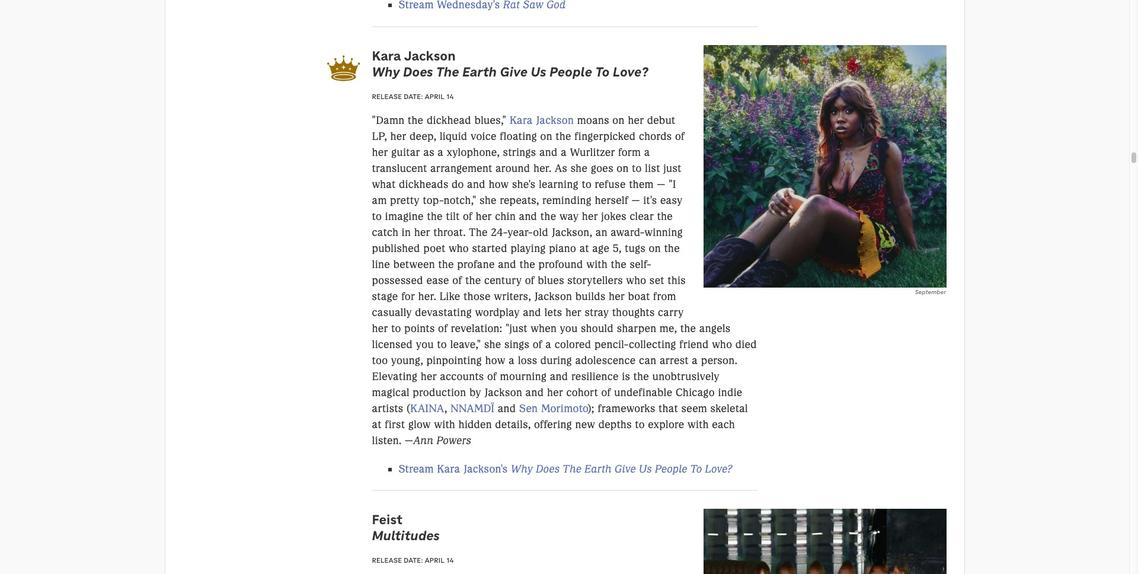 Task type: locate. For each thing, give the bounding box(es) containing it.
when
[[531, 322, 557, 335]]

at inside ); frameworks that seem skeletal at first glow with hidden details, offering new depths to explore with each listen. —
[[372, 418, 382, 431]]

0 horizontal spatial love?
[[613, 63, 649, 80]]

the down kara jackson link
[[556, 130, 572, 143]]

1 horizontal spatial love?
[[705, 462, 733, 475]]

the up ease
[[438, 258, 454, 271]]

storytellers
[[568, 274, 623, 287]]

from
[[654, 290, 677, 303]]

the up winning
[[657, 210, 673, 223]]

1 vertical spatial to
[[691, 462, 702, 475]]

list
[[645, 162, 661, 175]]

2 horizontal spatial —
[[657, 178, 666, 191]]

her
[[628, 114, 644, 127], [391, 130, 407, 143], [372, 146, 388, 159], [476, 210, 492, 223], [582, 210, 598, 223], [414, 226, 430, 239], [609, 290, 625, 303], [566, 306, 582, 319], [372, 322, 388, 335], [421, 370, 437, 383], [547, 386, 563, 399]]

moans
[[577, 114, 610, 127]]

earth inside kara jackson why does the earth give us people to love?
[[463, 63, 497, 80]]

0 horizontal spatial to
[[596, 63, 610, 80]]

do
[[452, 178, 464, 191]]

does inside kara jackson why does the earth give us people to love?
[[403, 63, 433, 80]]

1 horizontal spatial to
[[691, 462, 702, 475]]

0 horizontal spatial with
[[434, 418, 456, 431]]

2 horizontal spatial the
[[563, 462, 582, 475]]

0 vertical spatial the
[[437, 63, 459, 80]]

0 vertical spatial —
[[657, 178, 666, 191]]

stream kara jackson's why does the earth give us people to love?
[[399, 462, 733, 475]]

"damn
[[372, 114, 405, 127]]

release down multitudes
[[372, 556, 402, 565]]

ease
[[427, 274, 449, 287]]

1 vertical spatial us
[[639, 462, 652, 475]]

catch
[[372, 226, 399, 239]]

kara jackson why does the earth give us people to love?
[[372, 47, 649, 80]]

the down profane
[[466, 274, 481, 287]]

1 vertical spatial her.
[[418, 290, 437, 303]]

1 vertical spatial why
[[511, 462, 533, 475]]

new
[[576, 418, 596, 431]]

angels
[[700, 322, 731, 335]]

she down 'revelation:'
[[484, 338, 501, 351]]

0 horizontal spatial the
[[437, 63, 459, 80]]

set
[[650, 274, 665, 287]]

release
[[372, 92, 402, 101], [372, 556, 402, 565]]

who up 'person.'
[[712, 338, 733, 351]]

of
[[675, 130, 685, 143], [463, 210, 473, 223], [453, 274, 462, 287], [525, 274, 535, 287], [438, 322, 448, 335], [533, 338, 543, 351], [487, 370, 497, 383], [602, 386, 611, 399]]

april down multitudes
[[425, 556, 445, 565]]

does
[[403, 63, 433, 80], [536, 462, 560, 475]]

the up deep, at the left top
[[408, 114, 424, 127]]

2 vertical spatial kara
[[437, 462, 461, 475]]

of down resilience
[[602, 386, 611, 399]]

a up list
[[645, 146, 651, 159]]

love? down each
[[705, 462, 733, 475]]

you up colored
[[560, 322, 578, 335]]

each
[[712, 418, 735, 431]]

tugs
[[625, 242, 646, 255]]

herself
[[595, 194, 629, 207]]

she up chin
[[480, 194, 497, 207]]

2 vertical spatial —
[[405, 434, 413, 447]]

1 horizontal spatial people
[[655, 462, 688, 475]]

and up the sen
[[526, 386, 544, 399]]

wordplay
[[475, 306, 520, 319]]

1 vertical spatial love?
[[705, 462, 733, 475]]

depths
[[599, 418, 632, 431]]

her. right for
[[418, 290, 437, 303]]

1 vertical spatial kara
[[510, 114, 533, 127]]

with
[[587, 258, 608, 271], [434, 418, 456, 431], [688, 418, 709, 431]]

0 vertical spatial at
[[580, 242, 589, 255]]

1 horizontal spatial the
[[469, 226, 488, 239]]

0 horizontal spatial give
[[500, 63, 528, 80]]

1 vertical spatial april
[[425, 556, 445, 565]]

— inside ); frameworks that seem skeletal at first glow with hidden details, offering new depths to explore with each listen. —
[[405, 434, 413, 447]]

notch,"
[[444, 194, 477, 207]]

a down when
[[546, 338, 552, 351]]

self-
[[630, 258, 652, 271]]

1 vertical spatial at
[[372, 418, 382, 431]]

that
[[659, 402, 679, 415]]

with up storytellers
[[587, 258, 608, 271]]

wurlitzer
[[570, 146, 615, 159]]

she's
[[512, 178, 536, 191]]

cohort
[[567, 386, 598, 399]]

of right accounts
[[487, 370, 497, 383]]

1 vertical spatial release
[[372, 556, 402, 565]]

who
[[449, 242, 469, 255], [626, 274, 647, 287], [712, 338, 733, 351]]

1 release date: april 14 from the top
[[372, 92, 454, 101]]

how down sings
[[485, 354, 506, 367]]

feist
[[372, 511, 403, 528]]

release date: april 14 up "damn
[[372, 92, 454, 101]]

arrest
[[660, 354, 689, 367]]

people up moans
[[550, 63, 592, 80]]

— left "i
[[657, 178, 666, 191]]

the up started
[[469, 226, 488, 239]]

1 vertical spatial —
[[632, 194, 640, 207]]

0 vertical spatial release
[[372, 92, 402, 101]]

1 horizontal spatial who
[[626, 274, 647, 287]]

throat.
[[434, 226, 466, 239]]

0 horizontal spatial earth
[[463, 63, 497, 80]]

the down ); frameworks that seem skeletal at first glow with hidden details, offering new depths to explore with each listen. —
[[563, 462, 582, 475]]

me,
[[660, 322, 678, 335]]

feist multitudes
[[372, 511, 440, 544]]

of down devastating
[[438, 322, 448, 335]]

0 vertical spatial kara
[[372, 47, 401, 64]]

1 horizontal spatial at
[[580, 242, 589, 255]]

release up "damn
[[372, 92, 402, 101]]

why inside kara jackson why does the earth give us people to love?
[[372, 63, 400, 80]]

0 vertical spatial earth
[[463, 63, 497, 80]]

powers
[[437, 434, 472, 447]]

1 vertical spatial 14
[[447, 556, 454, 565]]

2 april from the top
[[425, 556, 445, 565]]

does down offering
[[536, 462, 560, 475]]

1 horizontal spatial with
[[587, 258, 608, 271]]

2 vertical spatial who
[[712, 338, 733, 351]]

points
[[405, 322, 435, 335]]

0 horizontal spatial kara
[[372, 47, 401, 64]]

lp,
[[372, 130, 387, 143]]

her up production
[[421, 370, 437, 383]]

who down throat.
[[449, 242, 469, 255]]

with down the ,
[[434, 418, 456, 431]]

the up old
[[541, 210, 557, 223]]

profane
[[457, 258, 495, 271]]

2 horizontal spatial who
[[712, 338, 733, 351]]

0 horizontal spatial does
[[403, 63, 433, 80]]

1 vertical spatial date:
[[404, 556, 423, 565]]

0 vertical spatial give
[[500, 63, 528, 80]]

of down when
[[533, 338, 543, 351]]

give
[[500, 63, 528, 80], [615, 462, 636, 475]]

people
[[550, 63, 592, 80], [655, 462, 688, 475]]

who up boat
[[626, 274, 647, 287]]

deep,
[[410, 130, 437, 143]]

april up dickhead
[[425, 92, 445, 101]]

of left blues
[[525, 274, 535, 287]]

frameworks
[[598, 402, 656, 415]]

her up chords
[[628, 114, 644, 127]]

the up dickhead
[[437, 63, 459, 80]]

date: up "damn
[[404, 92, 423, 101]]

does up "damn
[[403, 63, 433, 80]]

— down glow
[[405, 434, 413, 447]]

hidden
[[459, 418, 492, 431]]

0 horizontal spatial us
[[531, 63, 547, 80]]

— left it's
[[632, 194, 640, 207]]

at left the first
[[372, 418, 382, 431]]

0 vertical spatial 14
[[447, 92, 454, 101]]

give down depths
[[615, 462, 636, 475]]

listen.
[[372, 434, 402, 447]]

pretty
[[390, 194, 420, 207]]

stream
[[399, 462, 434, 475]]

to
[[596, 63, 610, 80], [691, 462, 702, 475]]

people inside kara jackson why does the earth give us people to love?
[[550, 63, 592, 80]]

as
[[424, 146, 435, 159]]

0 horizontal spatial you
[[416, 338, 434, 351]]

us up kara jackson link
[[531, 63, 547, 80]]

0 vertical spatial love?
[[613, 63, 649, 80]]

0 vertical spatial you
[[560, 322, 578, 335]]

on down kara jackson link
[[541, 130, 553, 143]]

to down frameworks
[[635, 418, 645, 431]]

1 vertical spatial she
[[480, 194, 497, 207]]

with down 'seem'
[[688, 418, 709, 431]]

artists
[[372, 402, 404, 415]]

tilt
[[446, 210, 460, 223]]

xylophone,
[[447, 146, 500, 159]]

love? inside kara jackson why does the earth give us people to love?
[[613, 63, 649, 80]]

stray
[[585, 306, 609, 319]]

2 vertical spatial the
[[563, 462, 582, 475]]

0 vertical spatial us
[[531, 63, 547, 80]]

0 horizontal spatial people
[[550, 63, 592, 80]]

the down "playing"
[[520, 258, 536, 271]]

nnamdï
[[451, 402, 495, 415]]

people down the explore
[[655, 462, 688, 475]]

to up "licensed"
[[391, 322, 401, 335]]

her up guitar
[[391, 130, 407, 143]]

the down 5,
[[611, 258, 627, 271]]

jackson inside kara jackson why does the earth give us people to love?
[[404, 47, 456, 64]]

0 horizontal spatial why
[[372, 63, 400, 80]]

she right as
[[571, 162, 588, 175]]

0 vertical spatial does
[[403, 63, 433, 80]]

goes
[[591, 162, 614, 175]]

—
[[657, 178, 666, 191], [632, 194, 640, 207], [405, 434, 413, 447]]

0 vertical spatial how
[[489, 178, 509, 191]]

1 vertical spatial you
[[416, 338, 434, 351]]

kara jackson, why does the earth give us people to love? image
[[704, 45, 947, 288]]

of right chords
[[675, 130, 685, 143]]

offering
[[534, 418, 572, 431]]

jackson
[[404, 47, 456, 64], [536, 114, 574, 127], [535, 290, 572, 303], [485, 386, 523, 399]]

0 vertical spatial why
[[372, 63, 400, 80]]

her up sen morimoto link
[[547, 386, 563, 399]]

1 horizontal spatial why
[[511, 462, 533, 475]]

imagine
[[385, 210, 424, 223]]

earth up "damn the dickhead blues," kara jackson
[[463, 63, 497, 80]]

translucent
[[372, 162, 427, 175]]

on down winning
[[649, 242, 661, 255]]

1 horizontal spatial give
[[615, 462, 636, 475]]

0 vertical spatial date:
[[404, 92, 423, 101]]

on up fingerpicked
[[613, 114, 625, 127]]

1 release from the top
[[372, 92, 402, 101]]

award-
[[611, 226, 645, 239]]

1 vertical spatial the
[[469, 226, 488, 239]]

at left the age
[[580, 242, 589, 255]]

us down the explore
[[639, 462, 652, 475]]

image credit element
[[704, 288, 947, 297]]

1 vertical spatial give
[[615, 462, 636, 475]]

release date: april 14
[[372, 92, 454, 101], [372, 556, 454, 565]]

1 vertical spatial does
[[536, 462, 560, 475]]

jackson's
[[464, 462, 508, 475]]

a
[[438, 146, 444, 159], [561, 146, 567, 159], [645, 146, 651, 159], [546, 338, 552, 351], [509, 354, 515, 367], [692, 354, 698, 367]]

you down points
[[416, 338, 434, 351]]

started
[[472, 242, 508, 255]]

why up "damn
[[372, 63, 400, 80]]

2 vertical spatial she
[[484, 338, 501, 351]]

1 horizontal spatial earth
[[585, 462, 612, 475]]

how down around on the left
[[489, 178, 509, 191]]

how
[[489, 178, 509, 191], [485, 354, 506, 367]]

you
[[560, 322, 578, 335], [416, 338, 434, 351]]

her left boat
[[609, 290, 625, 303]]

her up an in the top right of the page
[[582, 210, 598, 223]]

the
[[408, 114, 424, 127], [556, 130, 572, 143], [427, 210, 443, 223], [541, 210, 557, 223], [657, 210, 673, 223], [664, 242, 680, 255], [438, 258, 454, 271], [520, 258, 536, 271], [611, 258, 627, 271], [466, 274, 481, 287], [681, 322, 697, 335], [634, 370, 650, 383]]

0 horizontal spatial who
[[449, 242, 469, 255]]

1 date: from the top
[[404, 92, 423, 101]]

0 vertical spatial people
[[550, 63, 592, 80]]

to down the am
[[372, 210, 382, 223]]

to up pinpointing
[[437, 338, 447, 351]]

earth down the new on the bottom of page
[[585, 462, 612, 475]]

around
[[496, 162, 530, 175]]

the down top-
[[427, 210, 443, 223]]

reminding
[[543, 194, 592, 207]]

date: down multitudes
[[404, 556, 423, 565]]

indie
[[718, 386, 743, 399]]

feist, multitudes image
[[704, 509, 947, 574]]

love? up 'debut'
[[613, 63, 649, 80]]

0 vertical spatial april
[[425, 92, 445, 101]]

why right the jackson's
[[511, 462, 533, 475]]

release date: april 14 down multitudes
[[372, 556, 454, 565]]

1 horizontal spatial her.
[[534, 162, 552, 175]]

0 horizontal spatial at
[[372, 418, 382, 431]]

1 horizontal spatial kara
[[437, 462, 461, 475]]

am
[[372, 194, 387, 207]]

magical
[[372, 386, 410, 399]]

mourning
[[500, 370, 547, 383]]

0 vertical spatial her.
[[534, 162, 552, 175]]

accounts
[[440, 370, 484, 383]]

0 vertical spatial to
[[596, 63, 610, 80]]

seem
[[682, 402, 708, 415]]

and up century
[[498, 258, 517, 271]]

give up blues,"
[[500, 63, 528, 80]]

a down friend at the bottom right of page
[[692, 354, 698, 367]]

devastating
[[415, 306, 472, 319]]

and right do
[[467, 178, 486, 191]]

0 horizontal spatial —
[[405, 434, 413, 447]]

skeletal
[[711, 402, 748, 415]]

1 vertical spatial release date: april 14
[[372, 556, 454, 565]]

can
[[639, 354, 657, 367]]

0 vertical spatial release date: april 14
[[372, 92, 454, 101]]

the up friend at the bottom right of page
[[681, 322, 697, 335]]

her. left as
[[534, 162, 552, 175]]

morimoto
[[541, 402, 588, 415]]



Task type: describe. For each thing, give the bounding box(es) containing it.
0 horizontal spatial her.
[[418, 290, 437, 303]]

blues
[[538, 274, 565, 287]]

on down form
[[617, 162, 629, 175]]

1 horizontal spatial us
[[639, 462, 652, 475]]

clear
[[630, 210, 654, 223]]

should
[[581, 322, 614, 335]]

at inside moans on her debut lp, her deep, liquid voice floating on the fingerpicked chords of her guitar as a xylophone, strings and a wurlitzer form a translucent arrangement around her. as she goes on to list just what dickheads do and how she's learning to refuse them — "i am pretty top-notch," she repeats, reminding herself — it's easy to imagine the tilt of her chin and the way her jokes clear the catch in her throat. the 24-year-old jackson, an award-winning published poet who started playing piano at age 5, tugs on the line between the profane and the profound with the self- possessed ease of the century of blues storytellers who set this stage for her. like those writers, jackson builds her boat from casually devastating wordplay and lets her stray thoughts carry her to points of revelation: "just when you should sharpen me, the angels licensed you to leave," she sings of a colored pencil-collecting friend who died too young, pinpointing how a loss during adolescence can arrest a person. elevating her accounts of mourning and resilience is the unobtrusively magical production by jackson and her cohort of undefinable chicago indie artists (
[[580, 242, 589, 255]]

poet
[[424, 242, 446, 255]]

stage
[[372, 290, 398, 303]]

old
[[533, 226, 549, 239]]

1 vertical spatial people
[[655, 462, 688, 475]]

a up as
[[561, 146, 567, 159]]

unobtrusively
[[653, 370, 720, 383]]

debut
[[647, 114, 676, 127]]

"damn the dickhead blues," kara jackson
[[372, 114, 574, 127]]

chin
[[495, 210, 516, 223]]

to down goes at the right
[[582, 178, 592, 191]]

of up like
[[453, 274, 462, 287]]

1 vertical spatial who
[[626, 274, 647, 287]]

sen morimoto link
[[520, 402, 588, 415]]

and down during
[[550, 370, 569, 383]]

playing
[[511, 242, 546, 255]]

just
[[664, 162, 682, 175]]

2 release date: april 14 from the top
[[372, 556, 454, 565]]

like
[[440, 290, 461, 303]]

multitudes
[[372, 527, 440, 544]]

give inside kara jackson why does the earth give us people to love?
[[500, 63, 528, 80]]

0 vertical spatial she
[[571, 162, 588, 175]]

sharpen
[[617, 322, 657, 335]]

to inside ); frameworks that seem skeletal at first glow with hidden details, offering new depths to explore with each listen. —
[[635, 418, 645, 431]]

chords
[[639, 130, 672, 143]]

for
[[402, 290, 415, 303]]

strings
[[503, 146, 536, 159]]

explore
[[648, 418, 685, 431]]

adolescence
[[576, 354, 636, 367]]

friend
[[680, 338, 709, 351]]

);
[[588, 402, 595, 415]]

her left chin
[[476, 210, 492, 223]]

year-
[[508, 226, 533, 239]]

of right "tilt"
[[463, 210, 473, 223]]

leave,"
[[450, 338, 481, 351]]

nnamdï link
[[451, 402, 495, 415]]

1 horizontal spatial does
[[536, 462, 560, 475]]

to left list
[[632, 162, 642, 175]]

it's
[[644, 194, 657, 207]]

form
[[619, 146, 641, 159]]

and up year-
[[519, 210, 538, 223]]

as
[[555, 162, 568, 175]]

those
[[464, 290, 491, 303]]

learning
[[539, 178, 579, 191]]

1 vertical spatial earth
[[585, 462, 612, 475]]

sings
[[505, 338, 530, 351]]

in
[[402, 226, 411, 239]]

her right "in"
[[414, 226, 430, 239]]

between
[[394, 258, 435, 271]]

person.
[[701, 354, 738, 367]]

,
[[445, 402, 447, 415]]

glow
[[408, 418, 431, 431]]

and up details,
[[498, 402, 516, 415]]

a right as
[[438, 146, 444, 159]]

by
[[470, 386, 481, 399]]

2 14 from the top
[[447, 556, 454, 565]]

1 vertical spatial how
[[485, 354, 506, 367]]

2 date: from the top
[[404, 556, 423, 565]]

kaina
[[410, 402, 445, 415]]

us inside kara jackson why does the earth give us people to love?
[[531, 63, 547, 80]]

fingerpicked
[[575, 130, 636, 143]]

5,
[[613, 242, 622, 255]]

piano
[[549, 242, 577, 255]]

0 vertical spatial who
[[449, 242, 469, 255]]

is
[[622, 370, 630, 383]]

1 april from the top
[[425, 92, 445, 101]]

young,
[[391, 354, 423, 367]]

her down lp,
[[372, 146, 388, 159]]

profound
[[539, 258, 583, 271]]

voice
[[471, 130, 497, 143]]

the inside moans on her debut lp, her deep, liquid voice floating on the fingerpicked chords of her guitar as a xylophone, strings and a wurlitzer form a translucent arrangement around her. as she goes on to list just what dickheads do and how she's learning to refuse them — "i am pretty top-notch," she repeats, reminding herself — it's easy to imagine the tilt of her chin and the way her jokes clear the catch in her throat. the 24-year-old jackson, an award-winning published poet who started playing piano at age 5, tugs on the line between the profane and the profound with the self- possessed ease of the century of blues storytellers who set this stage for her. like those writers, jackson builds her boat from casually devastating wordplay and lets her stray thoughts carry her to points of revelation: "just when you should sharpen me, the angels licensed you to leave," she sings of a colored pencil-collecting friend who died too young, pinpointing how a loss during adolescence can arrest a person. elevating her accounts of mourning and resilience is the unobtrusively magical production by jackson and her cohort of undefinable chicago indie artists (
[[469, 226, 488, 239]]

and up when
[[523, 306, 542, 319]]

casually
[[372, 306, 412, 319]]

sen
[[520, 402, 538, 415]]

winning
[[645, 226, 683, 239]]

carry
[[658, 306, 684, 319]]

died
[[736, 338, 757, 351]]

colored
[[555, 338, 592, 351]]

and up as
[[540, 146, 558, 159]]

(
[[407, 402, 410, 415]]

the down winning
[[664, 242, 680, 255]]

kara inside kara jackson why does the earth give us people to love?
[[372, 47, 401, 64]]

a left loss
[[509, 354, 515, 367]]

the inside kara jackson why does the earth give us people to love?
[[437, 63, 459, 80]]

1 horizontal spatial —
[[632, 194, 640, 207]]

ann
[[413, 434, 434, 447]]

with inside moans on her debut lp, her deep, liquid voice floating on the fingerpicked chords of her guitar as a xylophone, strings and a wurlitzer form a translucent arrangement around her. as she goes on to list just what dickheads do and how she's learning to refuse them — "i am pretty top-notch," she repeats, reminding herself — it's easy to imagine the tilt of her chin and the way her jokes clear the catch in her throat. the 24-year-old jackson, an award-winning published poet who started playing piano at age 5, tugs on the line between the profane and the profound with the self- possessed ease of the century of blues storytellers who set this stage for her. like those writers, jackson builds her boat from casually devastating wordplay and lets her stray thoughts carry her to points of revelation: "just when you should sharpen me, the angels licensed you to leave," she sings of a colored pencil-collecting friend who died too young, pinpointing how a loss during adolescence can arrest a person. elevating her accounts of mourning and resilience is the unobtrusively magical production by jackson and her cohort of undefinable chicago indie artists (
[[587, 258, 608, 271]]

); frameworks that seem skeletal at first glow with hidden details, offering new depths to explore with each listen. —
[[372, 402, 748, 447]]

details,
[[495, 418, 531, 431]]

2 horizontal spatial with
[[688, 418, 709, 431]]

1 14 from the top
[[447, 92, 454, 101]]

to inside kara jackson why does the earth give us people to love?
[[596, 63, 610, 80]]

boat
[[628, 290, 650, 303]]

writers,
[[494, 290, 531, 303]]

pinpointing
[[427, 354, 482, 367]]

repeats,
[[500, 194, 540, 207]]

floating
[[500, 130, 537, 143]]

possessed
[[372, 274, 424, 287]]

licensed
[[372, 338, 413, 351]]

loss
[[518, 354, 538, 367]]

pencil-
[[595, 338, 629, 351]]

jackson,
[[552, 226, 593, 239]]

her right lets
[[566, 306, 582, 319]]

age
[[593, 242, 610, 255]]

2 horizontal spatial kara
[[510, 114, 533, 127]]

her down "casually"
[[372, 322, 388, 335]]

2 release from the top
[[372, 556, 402, 565]]

resilience
[[572, 370, 619, 383]]

the right is
[[634, 370, 650, 383]]

revelation:
[[451, 322, 503, 335]]

1 horizontal spatial you
[[560, 322, 578, 335]]

kaina link
[[410, 402, 445, 415]]

what
[[372, 178, 396, 191]]

top-
[[423, 194, 444, 207]]



Task type: vqa. For each thing, say whether or not it's contained in the screenshot.
the just
yes



